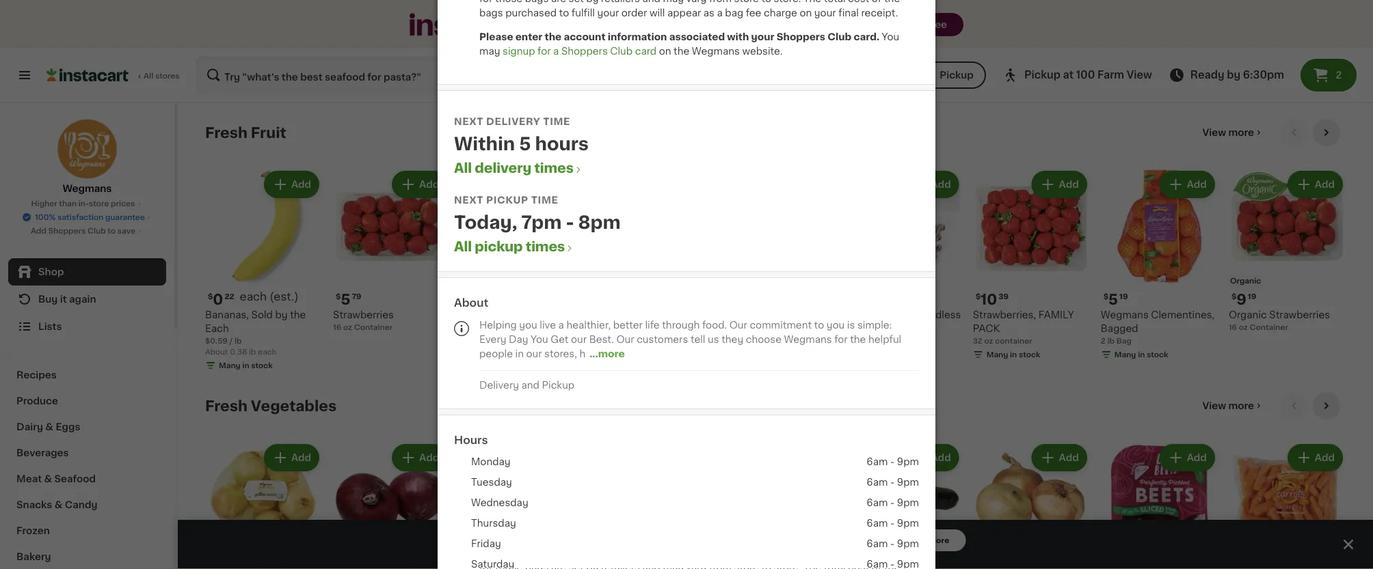 Task type: locate. For each thing, give the bounding box(es) containing it.
$ inside $ 9 19
[[1232, 293, 1237, 301]]

fresh down 0.38
[[205, 399, 248, 413]]

0 horizontal spatial 1
[[469, 292, 475, 307]]

1 vertical spatial for
[[834, 335, 848, 344]]

than
[[59, 200, 77, 208]]

$ inside $ 10 39
[[976, 293, 981, 301]]

16 down $ 5 79
[[333, 324, 341, 331]]

for inside helping you live a healthier, better life through food.  our commitment to you is simple: every day you get our best.  our customers tell us they choose wegmans for the helpful people in our stores, h
[[834, 335, 848, 344]]

1 vertical spatial times
[[526, 240, 565, 253]]

16
[[333, 324, 341, 331], [1229, 324, 1237, 331]]

times for -
[[526, 240, 565, 253]]

to right $1.66
[[844, 535, 856, 547]]

1 vertical spatial all
[[454, 162, 472, 174]]

buy
[[38, 295, 58, 304]]

$ 10 39
[[976, 292, 1009, 307]]

to left is
[[814, 320, 824, 330]]

9pm for wednesday
[[897, 499, 919, 508]]

1 / from the left
[[229, 338, 233, 345]]

0 horizontal spatial bagged
[[885, 324, 922, 334]]

oz right the 32
[[984, 338, 993, 345]]

5 $ from the left
[[1104, 293, 1109, 301]]

2 16 from the left
[[1229, 324, 1237, 331]]

wegmans clementines, bagged 2 lb bag
[[1101, 311, 1215, 345]]

0 vertical spatial &
[[45, 423, 53, 432]]

1 vertical spatial time
[[531, 195, 558, 205]]

many in stock down bag
[[1115, 351, 1169, 359]]

enter
[[515, 32, 543, 41]]

organic down $ 9 19
[[1229, 311, 1267, 320]]

0 horizontal spatial by
[[275, 311, 288, 320]]

1 vertical spatial shoppers
[[561, 46, 608, 56]]

many up ... more
[[603, 338, 624, 345]]

1 vertical spatial fresh
[[747, 311, 773, 320]]

2 9pm from the top
[[897, 478, 919, 488]]

our up h
[[571, 335, 587, 344]]

product group containing 0
[[205, 168, 322, 374]]

3 / from the left
[[869, 338, 872, 345]]

produce link
[[8, 388, 166, 414]]

0 horizontal spatial 19
[[1120, 293, 1128, 301]]

/ inside bananas, sold by the each $0.59 / lb about 0.38 lb each
[[229, 338, 233, 345]]

in
[[754, 327, 761, 334], [626, 338, 633, 345], [515, 349, 524, 359], [1010, 351, 1017, 359], [1138, 351, 1145, 359], [242, 362, 249, 370], [882, 362, 889, 370]]

0 vertical spatial our
[[730, 320, 747, 330]]

each right 0.38
[[258, 349, 277, 356]]

1 vertical spatial our
[[526, 349, 542, 359]]

pickup
[[1024, 70, 1061, 80], [940, 70, 974, 80], [542, 381, 575, 390]]

3 6am from the top
[[867, 499, 888, 508]]

lb down simple:
[[874, 338, 881, 345]]

time for hours
[[543, 117, 570, 126]]

delivery and pickup
[[479, 381, 575, 390]]

$ inside $ 5 79
[[336, 293, 341, 301]]

2 bananas, from the left
[[502, 311, 546, 320]]

1 horizontal spatial strawberries
[[1270, 311, 1330, 320]]

1 vertical spatial view more button
[[1197, 393, 1269, 420]]

1 container from the left
[[354, 324, 393, 331]]

19
[[1120, 293, 1128, 301], [1248, 293, 1257, 301]]

the inside helping you live a healthier, better life through food.  our commitment to you is simple: every day you get our best.  our customers tell us they choose wegmans for the helpful people in our stores, h
[[850, 335, 866, 344]]

1 19 from the left
[[1120, 293, 1128, 301]]

is
[[847, 320, 855, 330]]

1 vertical spatial view more
[[1203, 401, 1254, 411]]

1 vertical spatial our
[[617, 335, 634, 344]]

by right ready
[[1227, 70, 1241, 80]]

your
[[751, 32, 775, 41]]

0 vertical spatial view more
[[1203, 128, 1254, 137]]

9pm for tuesday
[[897, 478, 919, 488]]

commitment
[[750, 320, 812, 330]]

(est.) inside $0.22 each (estimated) 'element'
[[270, 291, 299, 302]]

0 horizontal spatial oz
[[343, 324, 352, 331]]

& for snacks
[[55, 501, 62, 510]]

6am - 9pm for wednesday
[[867, 499, 919, 508]]

0 horizontal spatial (est.)
[[270, 291, 299, 302]]

1 view more from the top
[[1203, 128, 1254, 137]]

1 vertical spatial 
[[565, 244, 575, 253]]

16 down 9
[[1229, 324, 1237, 331]]

$0.79
[[461, 338, 482, 345]]

information
[[608, 32, 667, 41]]

time
[[543, 117, 570, 126], [531, 195, 558, 205]]

0 horizontal spatial club
[[88, 227, 106, 235]]

6 $ from the left
[[1232, 293, 1237, 301]]

4 6am from the top
[[867, 519, 888, 529]]

bananas, inside bananas, sold by the each $0.59 / lb about 0.38 lb each
[[205, 311, 249, 320]]

$0.22 each (estimated) element
[[205, 291, 322, 309]]

19 right 9
[[1248, 293, 1257, 301]]

1 horizontal spatial 1
[[589, 324, 592, 331]]

1 9pm from the top
[[897, 458, 919, 467]]

2 inside the wegmans clementines, bagged 2 lb bag
[[1101, 338, 1106, 345]]

next for within 5 hours
[[454, 117, 484, 126]]

next up today,
[[454, 195, 484, 205]]

0 horizontal spatial on
[[659, 46, 671, 56]]

1 vertical spatial pickup
[[486, 195, 529, 205]]

bag
[[1117, 338, 1132, 345]]

5 9pm from the top
[[897, 540, 919, 549]]

$ inside $ 5 19
[[1104, 293, 1109, 301]]

0 horizontal spatial 2
[[1101, 338, 1106, 345]]

3 6am - 9pm from the top
[[867, 499, 919, 508]]

2 $ from the left
[[336, 293, 341, 301]]

1 horizontal spatial pickup
[[940, 70, 974, 80]]

main content
[[178, 103, 1373, 570]]

1 horizontal spatial club
[[610, 46, 633, 56]]

2 view more button from the top
[[1197, 393, 1269, 420]]

$2.89
[[845, 338, 867, 345]]

times inside all pickup times 
[[526, 240, 565, 253]]

2 horizontal spatial /
[[869, 338, 872, 345]]

grapes,
[[845, 324, 882, 334]]

0 horizontal spatial container
[[354, 324, 393, 331]]

2 button
[[1301, 59, 1357, 92]]

5 up all delivery times 
[[519, 135, 531, 153]]

1 vertical spatial by
[[275, 311, 288, 320]]

1 16 from the left
[[333, 324, 341, 331]]

0 vertical spatial 
[[574, 165, 583, 175]]

lb left bag
[[1107, 338, 1115, 345]]

view more
[[1203, 128, 1254, 137], [1203, 401, 1254, 411]]

organic up bunch
[[461, 311, 499, 320]]

2
[[1336, 70, 1342, 80], [1101, 338, 1106, 345]]

next pickup time
[[454, 195, 558, 205]]

by inside bananas, sold by the each $0.59 / lb about 0.38 lb each
[[275, 311, 288, 320]]

our down the large
[[730, 320, 747, 330]]

4 9pm from the top
[[897, 519, 919, 529]]

on up please enter the account information associated with your shoppers club card.
[[679, 19, 694, 30]]

club down the order!
[[828, 32, 852, 41]]

lb up '2.2'
[[489, 338, 497, 345]]

all left stores
[[144, 72, 153, 80]]

2 horizontal spatial to
[[844, 535, 856, 547]]

pickup inside all pickup times 
[[475, 240, 523, 253]]

many up the they
[[731, 327, 752, 334]]

fresh
[[205, 125, 248, 140], [747, 311, 773, 320], [205, 399, 248, 413]]

organic
[[462, 277, 494, 285], [1230, 277, 1261, 285], [461, 311, 499, 320], [1229, 311, 1267, 320]]

None search field
[[196, 56, 780, 94]]

2 6am from the top
[[867, 478, 888, 488]]

dairy & eggs
[[16, 423, 80, 432]]

1
[[469, 292, 475, 307], [589, 324, 592, 331]]

$ for $ 5 19
[[1104, 293, 1109, 301]]

time up hours
[[543, 117, 570, 126]]

6am - 9pm for monday
[[867, 458, 919, 467]]

2 horizontal spatial oz
[[1239, 324, 1248, 331]]

0 horizontal spatial bananas,
[[205, 311, 249, 320]]

 down hours
[[574, 165, 583, 175]]

pack
[[973, 324, 1000, 334]]

bananas, up day
[[502, 311, 546, 320]]

1 for 1 each
[[589, 324, 592, 331]]

0 vertical spatial a
[[553, 46, 559, 56]]

each down day
[[508, 349, 527, 356]]

organic inside organic strawberries 16 oz container
[[1229, 311, 1267, 320]]

2 vertical spatial &
[[55, 501, 62, 510]]

0 vertical spatial time
[[543, 117, 570, 126]]

2 19 from the left
[[1248, 293, 1257, 301]]

order!
[[823, 19, 860, 30]]

2 bagged from the left
[[1101, 324, 1138, 334]]

you inside you may
[[882, 32, 899, 41]]

qualify.
[[859, 535, 901, 547]]

in down the wegmans clementines, bagged 2 lb bag
[[1138, 351, 1145, 359]]

6am - 9pm for friday
[[867, 540, 919, 549]]

5 for 79
[[341, 292, 350, 307]]

oz down $ 9 19
[[1239, 324, 1248, 331]]

1 horizontal spatial 16
[[1229, 324, 1237, 331]]

2 6am - 9pm from the top
[[867, 478, 919, 488]]

delivery inside all delivery times 
[[475, 162, 531, 174]]

oz inside the strawberries, family pack 32 oz container
[[984, 338, 993, 345]]

recipes link
[[8, 362, 166, 388]]

$ up organic strawberries 16 oz container
[[1232, 293, 1237, 301]]

in down 0.38
[[242, 362, 249, 370]]

delivery for all
[[475, 162, 531, 174]]

0 horizontal spatial 16
[[333, 324, 341, 331]]

view for fresh fruit
[[1203, 128, 1226, 137]]

on right the card
[[659, 46, 671, 56]]

pickup inside button
[[940, 70, 974, 80]]

0 vertical spatial 1
[[469, 292, 475, 307]]

1 horizontal spatial for
[[834, 335, 848, 344]]

0 vertical spatial you
[[882, 32, 899, 41]]

$ up the wegmans clementines, bagged 2 lb bag
[[1104, 293, 1109, 301]]

best.
[[589, 335, 614, 344]]

by right sold
[[275, 311, 288, 320]]

each
[[205, 324, 229, 334]]

5 6am from the top
[[867, 540, 888, 549]]

1 horizontal spatial to
[[814, 320, 824, 330]]

1 horizontal spatial (est.)
[[907, 291, 936, 302]]

3 9pm from the top
[[897, 499, 919, 508]]

(est.) for /pkg (est.)
[[907, 291, 936, 302]]

pickup left the order!
[[780, 19, 821, 30]]

1 horizontal spatial oz
[[984, 338, 993, 345]]

2 vertical spatial pickup
[[475, 240, 523, 253]]

2 / from the left
[[484, 338, 487, 345]]

0 vertical spatial view
[[1127, 70, 1152, 80]]

1 horizontal spatial bananas,
[[502, 311, 546, 320]]

time for -
[[531, 195, 558, 205]]

bagged up bag
[[1101, 324, 1138, 334]]

/ up 0.38
[[229, 338, 233, 345]]

- for wednesday
[[890, 499, 895, 508]]

$ inside $ 1 74
[[464, 293, 469, 301]]

1 horizontal spatial by
[[1227, 70, 1241, 80]]

5 6am - 9pm from the top
[[867, 540, 919, 549]]

1 horizontal spatial our
[[571, 335, 587, 344]]

/ inside wegmans red seedless grapes, bagged $2.89 / lb
[[869, 338, 872, 345]]

 inside all delivery times 
[[574, 165, 583, 175]]

1 horizontal spatial 2
[[1336, 70, 1342, 80]]

service type group
[[798, 62, 986, 89]]

5 left 79
[[341, 292, 350, 307]]

wegmans up higher than in-store prices link
[[63, 184, 112, 194]]

 inside all pickup times 
[[565, 244, 575, 253]]

delivery
[[486, 117, 540, 126], [475, 162, 531, 174]]

view
[[1127, 70, 1152, 80], [1203, 128, 1226, 137], [1203, 401, 1226, 411]]

all inside all pickup times 
[[454, 240, 472, 253]]

9pm for thursday
[[897, 519, 919, 529]]

wegmans for wegmans clementines, bagged 2 lb bag
[[1101, 311, 1149, 320]]

all down today,
[[454, 240, 472, 253]]

2 view more from the top
[[1203, 401, 1254, 411]]

shoppers down satisfaction
[[48, 227, 86, 235]]

1 horizontal spatial on
[[679, 19, 694, 30]]

fresh for fresh fruit
[[205, 125, 248, 140]]

about inside organic bananas, bunch $0.79 / lb about 2.2 lb each
[[461, 349, 484, 356]]

fresh left 'fruit'
[[205, 125, 248, 140]]

- for tuesday
[[890, 478, 895, 488]]

1 vertical spatial &
[[44, 475, 52, 484]]

express icon image
[[410, 13, 546, 36]]

sold
[[251, 311, 273, 320]]

3 $ from the left
[[464, 293, 469, 301]]

6am - 9pm for thursday
[[867, 519, 919, 529]]

1 horizontal spatial /
[[484, 338, 487, 345]]

0 vertical spatial for
[[538, 46, 551, 56]]

for down the enter on the left
[[538, 46, 551, 56]]

2 horizontal spatial club
[[828, 32, 852, 41]]

0 horizontal spatial our
[[526, 349, 542, 359]]

1 vertical spatial on
[[659, 46, 671, 56]]

pickup down today,
[[475, 240, 523, 253]]

bananas, down $ 0 22 at the left bottom
[[205, 311, 249, 320]]

0 horizontal spatial 5
[[341, 292, 350, 307]]

(est.) up sold
[[270, 291, 299, 302]]

oz down $ 5 79
[[343, 324, 352, 331]]

/ up '2.2'
[[484, 338, 487, 345]]

you
[[882, 32, 899, 41], [531, 335, 548, 344]]

instacart logo image
[[47, 67, 129, 83]]

bagged
[[885, 324, 922, 334], [1101, 324, 1138, 334]]

19 for 5
[[1120, 293, 1128, 301]]

a right the live
[[558, 320, 564, 330]]

each up sold
[[240, 291, 267, 302]]

earn
[[557, 19, 584, 30]]

please enter the account information associated with your shoppers club card.
[[479, 32, 882, 41]]

6am
[[867, 458, 888, 467], [867, 478, 888, 488], [867, 499, 888, 508], [867, 519, 888, 529], [867, 540, 888, 549]]

each up 'best.'
[[594, 324, 613, 331]]

(est.) inside $6.24 per package (estimated) element
[[907, 291, 936, 302]]

wegmans up simple:
[[845, 311, 893, 320]]

pickup for time
[[486, 195, 529, 205]]

32
[[973, 338, 983, 345]]

1 horizontal spatial container
[[1250, 324, 1288, 331]]

1 item carousel region from the top
[[205, 119, 1346, 382]]

- for friday
[[890, 540, 895, 549]]

1 left 74 on the left bottom of the page
[[469, 292, 475, 307]]

5
[[519, 135, 531, 153], [341, 292, 350, 307], [1109, 292, 1118, 307]]

wegmans inside wegmans red seedless grapes, bagged $2.89 / lb
[[845, 311, 893, 320]]

& left candy on the bottom of the page
[[55, 501, 62, 510]]

9pm
[[897, 458, 919, 467], [897, 478, 919, 488], [897, 499, 919, 508], [897, 519, 919, 529], [897, 540, 919, 549]]

$ left 74 on the left bottom of the page
[[464, 293, 469, 301]]

$ for $ 5 79
[[336, 293, 341, 301]]

2 vertical spatial all
[[454, 240, 472, 253]]

and
[[521, 381, 540, 390]]

1 vertical spatial next
[[454, 195, 484, 205]]

$ for $ 1 74
[[464, 293, 469, 301]]

2 (est.) from the left
[[907, 291, 936, 302]]

many in stock up the choose
[[731, 327, 785, 334]]

signup
[[503, 46, 535, 56]]

all stores
[[144, 72, 180, 80]]

frozen link
[[8, 518, 166, 544]]

family
[[1039, 311, 1074, 320]]

1 vertical spatial more
[[598, 349, 625, 359]]

recipes
[[16, 371, 57, 380]]

the down each (est.)
[[290, 311, 306, 320]]

1 $ from the left
[[208, 293, 213, 301]]

shoppers right the your
[[777, 32, 825, 41]]

$ inside $ 0 22
[[208, 293, 213, 301]]

1 bananas, from the left
[[205, 311, 249, 320]]

times inside all delivery times 
[[534, 162, 574, 174]]

$6.24 per package (estimated) element
[[845, 291, 962, 309]]

1 vertical spatial a
[[558, 320, 564, 330]]

1 bagged from the left
[[885, 324, 922, 334]]

wegmans down $ 5 19
[[1101, 311, 1149, 320]]

 for hours
[[574, 165, 583, 175]]

pickup down free
[[940, 70, 974, 80]]

shoppers
[[777, 32, 825, 41], [561, 46, 608, 56], [48, 227, 86, 235]]

pickup for pickup
[[940, 70, 974, 80]]

6am for thursday
[[867, 519, 888, 529]]

you down the live
[[531, 335, 548, 344]]

19 inside $ 9 19
[[1248, 293, 1257, 301]]

1 view more button from the top
[[1197, 119, 1269, 146]]

bagged down red
[[885, 324, 922, 334]]

club down 100% satisfaction guarantee
[[88, 227, 106, 235]]

buy it again link
[[8, 286, 166, 313]]

pickup for times
[[475, 240, 523, 253]]

many in stock down the container
[[987, 351, 1041, 359]]

to
[[108, 227, 116, 235], [814, 320, 824, 330], [844, 535, 856, 547]]

strawberries 16 oz container
[[333, 311, 394, 331]]

(est.) for each (est.)
[[270, 291, 299, 302]]

$1.19 each (estimated) element
[[973, 564, 1090, 570]]

5 up bag
[[1109, 292, 1118, 307]]

0 vertical spatial delivery
[[486, 117, 540, 126]]

treatment tracker modal dialog
[[178, 520, 1373, 570]]

0 horizontal spatial strawberries
[[333, 311, 394, 320]]

ready by 6:30pm
[[1191, 70, 1284, 80]]

buy it again
[[38, 295, 96, 304]]

 down today, 7pm - 8pm
[[565, 244, 575, 253]]

1 horizontal spatial 5
[[519, 135, 531, 153]]

2 vertical spatial to
[[844, 535, 856, 547]]

1 6am - 9pm from the top
[[867, 458, 919, 467]]

limes
[[776, 311, 804, 320]]

all for today, 7pm - 8pm
[[454, 240, 472, 253]]

lists link
[[8, 313, 166, 341]]

$1.63 each (estimated) element
[[333, 564, 450, 570]]

you may
[[479, 32, 899, 56]]

all stores link
[[47, 56, 181, 94]]

0
[[213, 292, 223, 307]]

19 for 9
[[1248, 293, 1257, 301]]

19 up bag
[[1120, 293, 1128, 301]]

2 horizontal spatial pickup
[[1024, 70, 1061, 80]]

delivery for next
[[486, 117, 540, 126]]

shop link
[[8, 259, 166, 286]]

5%
[[587, 19, 605, 30]]

- for thursday
[[890, 519, 895, 529]]

for
[[538, 46, 551, 56], [834, 335, 848, 344]]

4 6am - 9pm from the top
[[867, 519, 919, 529]]

you up day
[[519, 320, 537, 330]]

2 next from the top
[[454, 195, 484, 205]]

container down 79
[[354, 324, 393, 331]]

h
[[580, 349, 586, 359]]

1 you from the left
[[519, 320, 537, 330]]

stock down helpful
[[891, 362, 913, 370]]

our down day
[[526, 349, 542, 359]]

product group
[[205, 168, 322, 374], [333, 168, 450, 333], [461, 168, 578, 358], [845, 168, 962, 374], [973, 168, 1090, 363], [1101, 168, 1218, 363], [1229, 168, 1346, 333], [205, 442, 322, 570], [333, 442, 450, 570], [845, 442, 962, 570], [973, 442, 1090, 570], [1101, 442, 1218, 570], [1229, 442, 1346, 570]]

1 next from the top
[[454, 117, 484, 126]]

9pm for monday
[[897, 458, 919, 467]]

container inside strawberries 16 oz container
[[354, 324, 393, 331]]

in down day
[[515, 349, 524, 359]]

1 vertical spatial to
[[814, 320, 824, 330]]

1 vertical spatial 2
[[1101, 338, 1106, 345]]

1 inside lemons 1 each
[[589, 324, 592, 331]]

19 inside $ 5 19
[[1120, 293, 1128, 301]]

& left 'eggs'
[[45, 423, 53, 432]]

$1.66
[[810, 535, 841, 547]]

times down hours
[[534, 162, 574, 174]]

0 horizontal spatial you
[[519, 320, 537, 330]]

all inside all delivery times 
[[454, 162, 472, 174]]

1 horizontal spatial shoppers
[[561, 46, 608, 56]]

wegmans inside helping you live a healthier, better life through food.  our commitment to you is simple: every day you get our best.  our customers tell us they choose wegmans for the helpful people in our stores, h
[[784, 335, 832, 344]]

0 horizontal spatial you
[[531, 335, 548, 344]]

2 item carousel region from the top
[[205, 393, 1346, 570]]

$ left '22'
[[208, 293, 213, 301]]

fresh up the commitment
[[747, 311, 773, 320]]

(est.) up red
[[907, 291, 936, 302]]

1 up 'best.'
[[589, 324, 592, 331]]

1 vertical spatial 1
[[589, 324, 592, 331]]

you left is
[[827, 320, 845, 330]]

2 container from the left
[[1250, 324, 1288, 331]]

0 horizontal spatial /
[[229, 338, 233, 345]]

product group containing 1
[[461, 168, 578, 358]]

1 horizontal spatial 19
[[1248, 293, 1257, 301]]

2 strawberries from the left
[[1270, 311, 1330, 320]]

delivery up within 5 hours on the left of page
[[486, 117, 540, 126]]

our down better
[[617, 335, 634, 344]]

lemons 1 each
[[589, 311, 628, 331]]

with
[[727, 32, 749, 41]]

1 (est.) from the left
[[270, 291, 299, 302]]

1 horizontal spatial you
[[827, 320, 845, 330]]

0 vertical spatial item carousel region
[[205, 119, 1346, 382]]

2 horizontal spatial 5
[[1109, 292, 1118, 307]]

2 vertical spatial fresh
[[205, 399, 248, 413]]

$ for $ 0 22
[[208, 293, 213, 301]]

organic bananas, bunch $0.79 / lb about 2.2 lb each
[[461, 311, 546, 356]]

life
[[645, 320, 660, 330]]

$0.59
[[205, 338, 228, 345]]

a down the earn at the left of the page
[[553, 46, 559, 56]]

lb inside wegmans red seedless grapes, bagged $2.89 / lb
[[874, 338, 881, 345]]

the down the earn at the left of the page
[[545, 32, 562, 41]]

bakery
[[16, 553, 51, 562]]

0 vertical spatial to
[[108, 227, 116, 235]]

add inside button
[[783, 535, 807, 547]]

item carousel region
[[205, 119, 1346, 382], [205, 393, 1346, 570]]

wegmans down associated
[[692, 46, 740, 56]]

/pkg (est.)
[[880, 291, 936, 302]]

1 vertical spatial you
[[531, 335, 548, 344]]

you right card.
[[882, 32, 899, 41]]

next up within
[[454, 117, 484, 126]]


[[574, 165, 583, 175], [565, 244, 575, 253]]

product group containing 10
[[973, 168, 1090, 363]]

2 vertical spatial more
[[1229, 401, 1254, 411]]

4 $ from the left
[[976, 293, 981, 301]]

0 vertical spatial 2
[[1336, 70, 1342, 80]]

fruit
[[251, 125, 286, 140]]

1 6am from the top
[[867, 458, 888, 467]]

within 5 hours
[[454, 135, 589, 153]]

many
[[731, 327, 752, 334], [603, 338, 624, 345], [987, 351, 1008, 359], [1115, 351, 1136, 359], [219, 362, 241, 370], [859, 362, 880, 370]]

2 vertical spatial club
[[88, 227, 106, 235]]

0 vertical spatial fresh
[[205, 125, 248, 140]]

wegmans inside the wegmans clementines, bagged 2 lb bag
[[1101, 311, 1149, 320]]

pickup inside popup button
[[1024, 70, 1061, 80]]



Task type: vqa. For each thing, say whether or not it's contained in the screenshot.
View more
yes



Task type: describe. For each thing, give the bounding box(es) containing it.
& for dairy
[[45, 423, 53, 432]]

$ 1 74
[[464, 292, 486, 307]]

every
[[479, 335, 506, 344]]

frozen
[[16, 527, 50, 536]]

view more for vegetables
[[1203, 401, 1254, 411]]

stock down life
[[635, 338, 657, 345]]

strawberries, family pack 32 oz container
[[973, 311, 1074, 345]]

store
[[89, 200, 109, 208]]

organic up $ 9 19
[[1230, 277, 1261, 285]]

$ for $ 10 39
[[976, 293, 981, 301]]

times for hours
[[534, 162, 574, 174]]

oz inside strawberries 16 oz container
[[343, 324, 352, 331]]

0 vertical spatial all
[[144, 72, 153, 80]]

view more button for fresh fruit
[[1197, 119, 1269, 146]]

people
[[479, 349, 513, 359]]

pickup at 100 farm view button
[[1002, 56, 1152, 94]]

higher
[[31, 200, 57, 208]]

each inside organic bananas, bunch $0.79 / lb about 2.2 lb each
[[508, 349, 527, 356]]

fresh vegetables
[[205, 399, 337, 413]]

0 vertical spatial our
[[571, 335, 587, 344]]

many in stock down helpful
[[859, 362, 913, 370]]

lb right '2.2'
[[499, 349, 506, 356]]

79
[[352, 293, 361, 301]]

bagged inside wegmans red seedless grapes, bagged $2.89 / lb
[[885, 324, 922, 334]]

seedless
[[917, 311, 961, 320]]

more for fresh fruit
[[1229, 128, 1254, 137]]

/ for bananas, sold by the each
[[229, 338, 233, 345]]

0 horizontal spatial our
[[617, 335, 634, 344]]

try
[[909, 20, 925, 29]]

card.
[[854, 32, 880, 41]]

live
[[540, 320, 556, 330]]

/pkg
[[880, 291, 904, 302]]

100%
[[35, 214, 56, 221]]

100% satisfaction guarantee
[[35, 214, 145, 221]]

hours
[[454, 435, 488, 446]]

product group containing /pkg (est.)
[[845, 168, 962, 374]]

save
[[117, 227, 135, 235]]

item carousel region containing fresh fruit
[[205, 119, 1346, 382]]

each inside bananas, sold by the each $0.59 / lb about 0.38 lb each
[[258, 349, 277, 356]]

organic inside organic bananas, bunch $0.79 / lb about 2.2 lb each
[[461, 311, 499, 320]]

item carousel region containing fresh vegetables
[[205, 393, 1346, 570]]

meat
[[16, 475, 42, 484]]

pickup at 100 farm view
[[1024, 70, 1152, 80]]

beverages
[[16, 449, 69, 458]]

view more for fruit
[[1203, 128, 1254, 137]]

satisfaction
[[58, 214, 103, 221]]

produce
[[16, 397, 58, 406]]

earn 5% credit back on every eligible pickup order!
[[557, 19, 860, 30]]

shop
[[38, 267, 64, 277]]

bananas, sold by the each $0.59 / lb about 0.38 lb each
[[205, 311, 306, 356]]

0 horizontal spatial to
[[108, 227, 116, 235]]

$ for $ 9 19
[[1232, 293, 1237, 301]]

1 strawberries from the left
[[333, 311, 394, 320]]

lb inside the wegmans clementines, bagged 2 lb bag
[[1107, 338, 1115, 345]]

add shoppers club to save link
[[31, 226, 144, 237]]

many in stock down better
[[603, 338, 657, 345]]

food.
[[702, 320, 727, 330]]

2 horizontal spatial shoppers
[[777, 32, 825, 41]]

signup for a shoppers club card on the wegmans website.
[[503, 46, 783, 56]]

back
[[647, 19, 676, 30]]

stock down the container
[[1019, 351, 1041, 359]]

2 you from the left
[[827, 320, 845, 330]]

higher than in-store prices link
[[31, 198, 143, 209]]

about inside bananas, sold by the each $0.59 / lb about 0.38 lb each
[[205, 349, 228, 356]]

in down better
[[626, 338, 633, 345]]

more button
[[912, 530, 966, 552]]

0 vertical spatial pickup
[[780, 19, 821, 30]]

bananas, inside organic bananas, bunch $0.79 / lb about 2.2 lb each
[[502, 311, 546, 320]]

in down helpful
[[882, 362, 889, 370]]

account
[[564, 32, 606, 41]]

many down the container
[[987, 351, 1008, 359]]

next delivery time
[[454, 117, 570, 126]]

0.38
[[230, 349, 247, 356]]

guarantee
[[105, 214, 145, 221]]

oz inside organic strawberries 16 oz container
[[1239, 324, 1248, 331]]

meat & seafood link
[[8, 466, 166, 492]]

dairy
[[16, 423, 43, 432]]

100% satisfaction guarantee button
[[21, 209, 153, 223]]

associated
[[669, 32, 725, 41]]

wegmans logo image
[[57, 119, 117, 179]]

hours
[[535, 135, 589, 153]]

next for today, 7pm - 8pm
[[454, 195, 484, 205]]

- for monday
[[890, 458, 895, 467]]

0 vertical spatial by
[[1227, 70, 1241, 80]]

within
[[454, 135, 515, 153]]

6am - 9pm for tuesday
[[867, 478, 919, 488]]

lb right 0.38
[[249, 349, 256, 356]]

about up bunch
[[454, 297, 488, 308]]

bagged inside the wegmans clementines, bagged 2 lb bag
[[1101, 324, 1138, 334]]

many in stock down 0.38
[[219, 362, 273, 370]]

beverages link
[[8, 440, 166, 466]]

in up the choose
[[754, 327, 761, 334]]

again
[[69, 295, 96, 304]]

dairy & eggs link
[[8, 414, 166, 440]]

meat & seafood
[[16, 475, 96, 484]]

all for within 5 hours
[[454, 162, 472, 174]]


[[454, 321, 469, 336]]

2 inside button
[[1336, 70, 1342, 80]]

stock down bananas, sold by the each $0.59 / lb about 0.38 lb each
[[251, 362, 273, 370]]

2 vertical spatial shoppers
[[48, 227, 86, 235]]

6am for monday
[[867, 458, 888, 467]]

view inside pickup at 100 farm view popup button
[[1127, 70, 1152, 80]]

each inside 'element'
[[240, 291, 267, 302]]

0 horizontal spatial pickup
[[542, 381, 575, 390]]

22
[[225, 293, 234, 301]]

lists
[[38, 322, 62, 332]]

view for fresh vegetables
[[1203, 401, 1226, 411]]

many down 0.38
[[219, 362, 241, 370]]

lb up 0.38
[[235, 338, 242, 345]]

/ inside organic bananas, bunch $0.79 / lb about 2.2 lb each
[[484, 338, 487, 345]]

helpful
[[869, 335, 902, 344]]

all pickup times 
[[454, 240, 575, 253]]

each inside lemons 1 each
[[594, 324, 613, 331]]

16 inside strawberries 16 oz container
[[333, 324, 341, 331]]

eggs
[[56, 423, 80, 432]]

0 vertical spatial on
[[679, 19, 694, 30]]

6am for wednesday
[[867, 499, 888, 508]]

main content containing fresh fruit
[[178, 103, 1373, 570]]

monday
[[471, 458, 511, 467]]

& for meat
[[44, 475, 52, 484]]

many down $2.89
[[859, 362, 880, 370]]

a inside helping you live a healthier, better life through food.  our commitment to you is simple: every day you get our best.  our customers tell us they choose wegmans for the helpful people in our stores, h
[[558, 320, 564, 330]]

6am for friday
[[867, 540, 888, 549]]

at
[[1063, 70, 1074, 80]]

fresh for fresh vegetables
[[205, 399, 248, 413]]

5 for hours
[[519, 135, 531, 153]]

 for -
[[565, 244, 575, 253]]

the inside bananas, sold by the each $0.59 / lb about 0.38 lb each
[[290, 311, 306, 320]]

stock up the choose
[[763, 327, 785, 334]]

add shoppers club to save
[[31, 227, 135, 235]]

pickup for pickup at 100 farm view
[[1024, 70, 1061, 80]]

strawberries inside organic strawberries 16 oz container
[[1270, 311, 1330, 320]]

in inside helping you live a healthier, better life through food.  our commitment to you is simple: every day you get our best.  our customers tell us they choose wegmans for the helpful people in our stores, h
[[515, 349, 524, 359]]

1 for 1
[[469, 292, 475, 307]]

many down bag
[[1115, 351, 1136, 359]]

seafood
[[54, 475, 96, 484]]

tell
[[691, 335, 705, 344]]

5 for 19
[[1109, 292, 1118, 307]]

organic up 74 on the left bottom of the page
[[462, 277, 494, 285]]

add $1.66 to qualify.
[[783, 535, 901, 547]]

6am for tuesday
[[867, 478, 888, 488]]

to inside button
[[844, 535, 856, 547]]

day
[[509, 335, 528, 344]]

customers
[[637, 335, 688, 344]]

wegmans for wegmans
[[63, 184, 112, 194]]

product group containing 9
[[1229, 168, 1346, 333]]

in down the container
[[1010, 351, 1017, 359]]

today, 7pm - 8pm
[[454, 214, 621, 231]]

more for fresh vegetables
[[1229, 401, 1254, 411]]

you inside helping you live a healthier, better life through food.  our commitment to you is simple: every day you get our best.  our customers tell us they choose wegmans for the helpful people in our stores, h
[[531, 335, 548, 344]]

2.2
[[486, 349, 498, 356]]

view more button for fresh vegetables
[[1197, 393, 1269, 420]]

choose
[[746, 335, 782, 344]]

to inside helping you live a healthier, better life through food.  our commitment to you is simple: every day you get our best.  our customers tell us they choose wegmans for the helpful people in our stores, h
[[814, 320, 824, 330]]

large
[[717, 311, 744, 320]]

9pm for friday
[[897, 540, 919, 549]]

stores
[[155, 72, 180, 80]]

wegmans for wegmans red seedless grapes, bagged $2.89 / lb
[[845, 311, 893, 320]]

16 inside organic strawberries 16 oz container
[[1229, 324, 1237, 331]]

candy
[[65, 501, 97, 510]]

the down please enter the account information associated with your shoppers club card.
[[674, 46, 690, 56]]

/ for wegmans red seedless grapes, bagged
[[869, 338, 872, 345]]

us
[[708, 335, 719, 344]]

container inside organic strawberries 16 oz container
[[1250, 324, 1288, 331]]

stock down the wegmans clementines, bagged 2 lb bag
[[1147, 351, 1169, 359]]

add $1.66 to qualify. button
[[569, 530, 901, 552]]

friday
[[471, 540, 501, 549]]

please
[[479, 32, 513, 41]]

...
[[590, 349, 598, 359]]

thursday
[[471, 519, 516, 529]]

wegmans red seedless grapes, bagged $2.89 / lb
[[845, 311, 961, 345]]

lemons
[[589, 311, 628, 320]]

better
[[613, 320, 643, 330]]

8pm
[[578, 214, 621, 231]]

credit
[[608, 19, 644, 30]]

0 vertical spatial club
[[828, 32, 852, 41]]

red
[[895, 311, 915, 320]]

100
[[1076, 70, 1095, 80]]

1 vertical spatial club
[[610, 46, 633, 56]]



